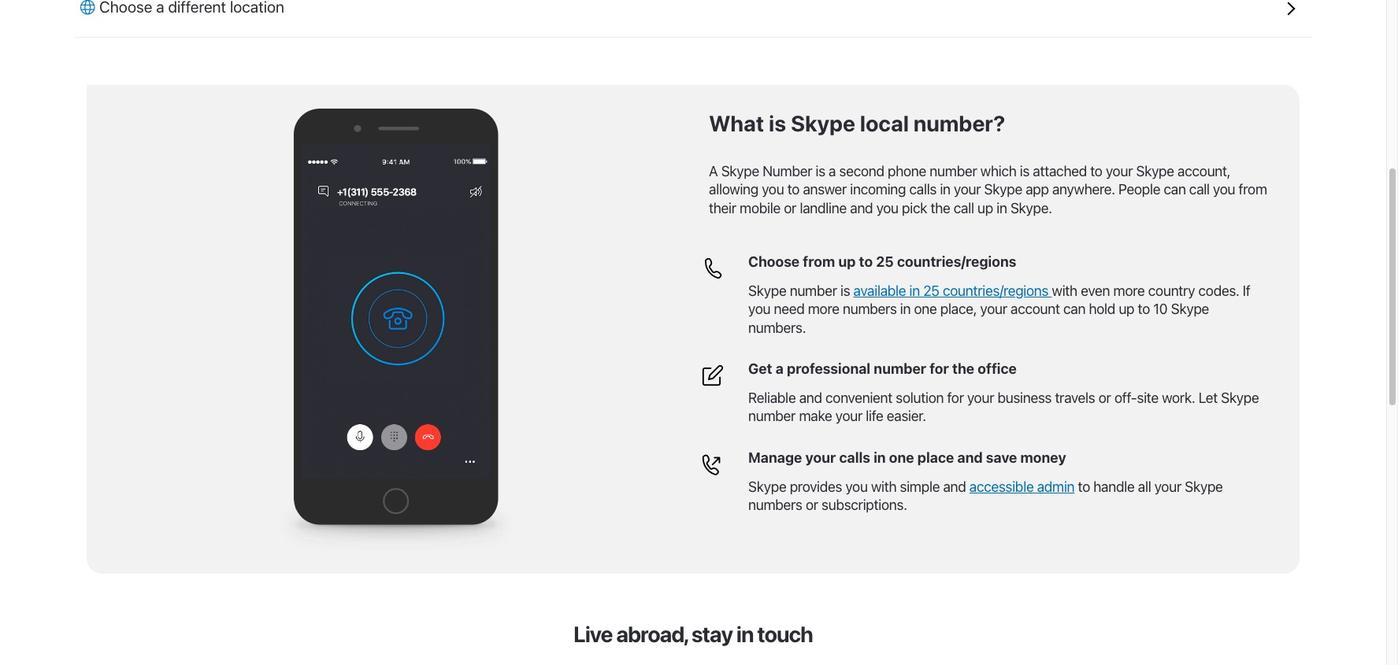 Task type: locate. For each thing, give the bounding box(es) containing it.
25 right available
[[924, 283, 940, 299]]

one up skype provides you with simple and accessible admin in the right bottom of the page
[[890, 450, 915, 466]]

codes.
[[1199, 283, 1240, 299]]

your right place,
[[981, 301, 1008, 318]]

in right available
[[910, 283, 921, 299]]

in down skype number is available in 25 countries/regions
[[901, 301, 911, 318]]

1 vertical spatial up
[[839, 254, 856, 270]]

a skype number is a second phone number which is attached to your skype account, allowing you to answer incoming calls in your skype app anywhere. people can call you from their mobile or landline and you pick the call up in skype.
[[709, 163, 1268, 217]]

1 vertical spatial can
[[1064, 301, 1086, 318]]

skype down country
[[1172, 301, 1210, 318]]

0 vertical spatial numbers
[[843, 301, 897, 318]]

calls inside a skype number is a second phone number which is attached to your skype account, allowing you to answer incoming calls in your skype app anywhere. people can call you from their mobile or landline and you pick the call up in skype.
[[910, 182, 937, 198]]

or down provides at right bottom
[[806, 497, 819, 514]]

number up need at right top
[[790, 283, 838, 299]]

0 vertical spatial more
[[1114, 283, 1146, 299]]

call
[[1190, 182, 1210, 198], [954, 200, 975, 217]]

with
[[1053, 283, 1078, 299], [872, 479, 897, 495]]

your
[[1106, 163, 1133, 180], [954, 182, 981, 198], [981, 301, 1008, 318], [968, 390, 995, 407], [836, 409, 863, 425], [806, 450, 836, 466], [1155, 479, 1182, 495]]

from
[[1239, 182, 1268, 198], [803, 254, 836, 270]]

1 vertical spatial a
[[776, 361, 784, 377]]

second
[[840, 163, 885, 180]]

manage your calls in one place and save money
[[749, 450, 1067, 466]]

skype number is available in 25 countries/regions
[[749, 283, 1053, 299]]

accessible
[[970, 479, 1034, 495]]

in inside with even more country codes. if you need more numbers in one place, your account can hold up to 10 skype numbers.
[[901, 301, 911, 318]]

a right get
[[776, 361, 784, 377]]

to inside the to handle all your skype numbers or subscriptions.
[[1079, 479, 1091, 495]]

skype
[[791, 110, 856, 136], [722, 163, 760, 180], [1137, 163, 1175, 180], [985, 182, 1023, 198], [749, 283, 787, 299], [1172, 301, 1210, 318], [1222, 390, 1260, 407], [749, 479, 787, 495], [1186, 479, 1224, 495]]

0 vertical spatial for
[[930, 361, 950, 377]]

1 vertical spatial the
[[953, 361, 975, 377]]

2 horizontal spatial or
[[1099, 390, 1112, 407]]

more
[[1114, 283, 1146, 299], [808, 301, 840, 318]]

calls up pick on the top right of the page
[[910, 182, 937, 198]]

1 horizontal spatial a
[[829, 163, 836, 180]]

1 horizontal spatial can
[[1164, 182, 1187, 198]]

1 vertical spatial for
[[948, 390, 964, 407]]

or inside the reliable and convenient solution for your business travels or off-site work. let skype number make your life easier.
[[1099, 390, 1112, 407]]

to left 10
[[1138, 301, 1151, 318]]

skype right let
[[1222, 390, 1260, 407]]

app
[[1026, 182, 1050, 198]]

0 horizontal spatial call
[[954, 200, 975, 217]]

1 vertical spatial numbers
[[749, 497, 803, 514]]

25 up available
[[877, 254, 894, 270]]

0 horizontal spatial numbers
[[749, 497, 803, 514]]

with left even
[[1053, 283, 1078, 299]]

the
[[931, 200, 951, 217], [953, 361, 975, 377]]

one down skype number is available in 25 countries/regions
[[915, 301, 938, 318]]

and
[[851, 200, 874, 217], [800, 390, 823, 407], [958, 450, 983, 466], [944, 479, 967, 495]]

numbers inside the to handle all your skype numbers or subscriptions.
[[749, 497, 803, 514]]

your up provides at right bottom
[[806, 450, 836, 466]]

in down life
[[874, 450, 886, 466]]

choose
[[749, 254, 800, 270]]

you
[[762, 182, 785, 198], [1214, 182, 1236, 198], [877, 200, 899, 217], [749, 301, 771, 318], [846, 479, 868, 495]]

the left office
[[953, 361, 975, 377]]

0 vertical spatial the
[[931, 200, 951, 217]]

1 horizontal spatial call
[[1190, 182, 1210, 198]]

1 horizontal spatial or
[[806, 497, 819, 514]]

countries/regions up place,
[[943, 283, 1049, 299]]

place
[[918, 450, 955, 466]]

life
[[866, 409, 884, 425]]

1 horizontal spatial from
[[1239, 182, 1268, 198]]

is left available
[[841, 283, 851, 299]]

need
[[774, 301, 805, 318]]

incoming
[[851, 182, 907, 198]]

1 vertical spatial 25
[[924, 283, 940, 299]]

off-
[[1115, 390, 1138, 407]]

up
[[978, 200, 994, 217], [839, 254, 856, 270], [1119, 301, 1135, 318]]

numbers down provides at right bottom
[[749, 497, 803, 514]]

travels
[[1056, 390, 1096, 407]]

number down the reliable
[[749, 409, 796, 425]]

0 vertical spatial with
[[1053, 283, 1078, 299]]

phone
[[888, 163, 927, 180]]

1 horizontal spatial up
[[978, 200, 994, 217]]

is right what at top right
[[769, 110, 787, 136]]

with up the subscriptions.
[[872, 479, 897, 495]]

skype up people on the right top of page
[[1137, 163, 1175, 180]]

2 vertical spatial or
[[806, 497, 819, 514]]

you up mobile
[[762, 182, 785, 198]]

with inside with even more country codes. if you need more numbers in one place, your account can hold up to 10 skype numbers.
[[1053, 283, 1078, 299]]

number
[[930, 163, 978, 180], [790, 283, 838, 299], [874, 361, 927, 377], [749, 409, 796, 425]]

number inside the reliable and convenient solution for your business travels or off-site work. let skype number make your life easier.
[[749, 409, 796, 425]]

and inside a skype number is a second phone number which is attached to your skype account, allowing you to answer incoming calls in your skype app anywhere. people can call you from their mobile or landline and you pick the call up in skype.
[[851, 200, 874, 217]]

in right incoming on the top
[[941, 182, 951, 198]]

to right admin
[[1079, 479, 1091, 495]]

more right need at right top
[[808, 301, 840, 318]]

1 vertical spatial or
[[1099, 390, 1112, 407]]

number?
[[914, 110, 1006, 136]]

can down "account,"
[[1164, 182, 1187, 198]]

for inside the reliable and convenient solution for your business travels or off-site work. let skype number make your life easier.
[[948, 390, 964, 407]]

0 vertical spatial a
[[829, 163, 836, 180]]

numbers down available
[[843, 301, 897, 318]]

0 vertical spatial calls
[[910, 182, 937, 198]]

people
[[1119, 182, 1161, 198]]

2 vertical spatial up
[[1119, 301, 1135, 318]]

can inside with even more country codes. if you need more numbers in one place, your account can hold up to 10 skype numbers.
[[1064, 301, 1086, 318]]

save
[[987, 450, 1018, 466]]

1 horizontal spatial more
[[1114, 283, 1146, 299]]

skype right all
[[1186, 479, 1224, 495]]

1 vertical spatial from
[[803, 254, 836, 270]]

your inside the to handle all your skype numbers or subscriptions.
[[1155, 479, 1182, 495]]

countries/regions up available in 25 countries/regions link
[[898, 254, 1017, 270]]

can inside a skype number is a second phone number which is attached to your skype account, allowing you to answer incoming calls in your skype app anywhere. people can call you from their mobile or landline and you pick the call up in skype.
[[1164, 182, 1187, 198]]

0 horizontal spatial the
[[931, 200, 951, 217]]

your right all
[[1155, 479, 1182, 495]]

call right pick on the top right of the page
[[954, 200, 975, 217]]

up up available
[[839, 254, 856, 270]]

0 horizontal spatial or
[[784, 200, 797, 217]]

1 horizontal spatial numbers
[[843, 301, 897, 318]]

reliable and convenient solution for your business travels or off-site work. let skype number make your life easier.
[[749, 390, 1260, 425]]

1 horizontal spatial 25
[[924, 283, 940, 299]]

let
[[1199, 390, 1218, 407]]

1 horizontal spatial calls
[[910, 182, 937, 198]]

local
[[860, 110, 909, 136]]

number
[[763, 163, 813, 180]]

or
[[784, 200, 797, 217], [1099, 390, 1112, 407], [806, 497, 819, 514]]

numbers
[[843, 301, 897, 318], [749, 497, 803, 514]]

1 vertical spatial with
[[872, 479, 897, 495]]

can left hold
[[1064, 301, 1086, 318]]

skype inside the reliable and convenient solution for your business travels or off-site work. let skype number make your life easier.
[[1222, 390, 1260, 407]]

abroad,
[[617, 622, 688, 648]]

more up hold
[[1114, 283, 1146, 299]]

1 vertical spatial call
[[954, 200, 975, 217]]

number left which
[[930, 163, 978, 180]]

0 vertical spatial countries/regions
[[898, 254, 1017, 270]]

0 horizontal spatial with
[[872, 479, 897, 495]]

to
[[1091, 163, 1103, 180], [788, 182, 800, 198], [859, 254, 873, 270], [1138, 301, 1151, 318], [1079, 479, 1091, 495]]

0 vertical spatial call
[[1190, 182, 1210, 198]]

from inside a skype number is a second phone number which is attached to your skype account, allowing you to answer incoming calls in your skype app anywhere. people can call you from their mobile or landline and you pick the call up in skype.
[[1239, 182, 1268, 198]]

0 vertical spatial from
[[1239, 182, 1268, 198]]

office
[[978, 361, 1017, 377]]

admin
[[1038, 479, 1075, 495]]

to up available
[[859, 254, 873, 270]]

up right hold
[[1119, 301, 1135, 318]]

the inside a skype number is a second phone number which is attached to your skype account, allowing you to answer incoming calls in your skype app anywhere. people can call you from their mobile or landline and you pick the call up in skype.
[[931, 200, 951, 217]]

in
[[941, 182, 951, 198], [997, 200, 1008, 217], [910, 283, 921, 299], [901, 301, 911, 318], [874, 450, 886, 466], [737, 622, 754, 648]]

get a professional number for the office
[[749, 361, 1017, 377]]

up inside a skype number is a second phone number which is attached to your skype account, allowing you to answer incoming calls in your skype app anywhere. people can call you from their mobile or landline and you pick the call up in skype.
[[978, 200, 994, 217]]

and down incoming on the top
[[851, 200, 874, 217]]

you up "numbers." on the right of page
[[749, 301, 771, 318]]

a
[[829, 163, 836, 180], [776, 361, 784, 377]]

countries/regions
[[898, 254, 1017, 270], [943, 283, 1049, 299]]

0 vertical spatial or
[[784, 200, 797, 217]]

your down office
[[968, 390, 995, 407]]

can
[[1164, 182, 1187, 198], [1064, 301, 1086, 318]]

0 horizontal spatial calls
[[840, 450, 871, 466]]

1 horizontal spatial with
[[1053, 283, 1078, 299]]

a up answer
[[829, 163, 836, 180]]

the right pick on the top right of the page
[[931, 200, 951, 217]]

skype inside the to handle all your skype numbers or subscriptions.
[[1186, 479, 1224, 495]]

available
[[854, 283, 907, 299]]

1 vertical spatial more
[[808, 301, 840, 318]]

one
[[915, 301, 938, 318], [890, 450, 915, 466]]

account,
[[1178, 163, 1231, 180]]

0 vertical spatial up
[[978, 200, 994, 217]]

for for solution
[[948, 390, 964, 407]]

0 horizontal spatial 25
[[877, 254, 894, 270]]

or inside the to handle all your skype numbers or subscriptions.
[[806, 497, 819, 514]]

and inside the reliable and convenient solution for your business travels or off-site work. let skype number make your life easier.
[[800, 390, 823, 407]]

number up solution
[[874, 361, 927, 377]]

0 horizontal spatial can
[[1064, 301, 1086, 318]]

for up solution
[[930, 361, 950, 377]]

to down 'number'
[[788, 182, 800, 198]]

is
[[769, 110, 787, 136], [816, 163, 826, 180], [1020, 163, 1030, 180], [841, 283, 851, 299]]

0 vertical spatial one
[[915, 301, 938, 318]]

0 vertical spatial can
[[1164, 182, 1187, 198]]

2 horizontal spatial up
[[1119, 301, 1135, 318]]

up down which
[[978, 200, 994, 217]]

call down "account,"
[[1190, 182, 1210, 198]]

for right solution
[[948, 390, 964, 407]]

calls down life
[[840, 450, 871, 466]]

and left save
[[958, 450, 983, 466]]

make
[[799, 409, 833, 425]]

pick
[[902, 200, 928, 217]]

is up app
[[1020, 163, 1030, 180]]

calls
[[910, 182, 937, 198], [840, 450, 871, 466]]

25
[[877, 254, 894, 270], [924, 283, 940, 299]]

is up answer
[[816, 163, 826, 180]]

you up the subscriptions.
[[846, 479, 868, 495]]

and up make
[[800, 390, 823, 407]]

for
[[930, 361, 950, 377], [948, 390, 964, 407]]

if
[[1243, 283, 1251, 299]]

or left off-
[[1099, 390, 1112, 407]]

or right mobile
[[784, 200, 797, 217]]



Task type: vqa. For each thing, say whether or not it's contained in the screenshot.
what is skype local number?
yes



Task type: describe. For each thing, give the bounding box(es) containing it.
accessible admin link
[[970, 479, 1075, 495]]

account
[[1011, 301, 1061, 318]]

to up "anywhere." at the right of the page
[[1091, 163, 1103, 180]]

1 vertical spatial one
[[890, 450, 915, 466]]

answer
[[803, 182, 847, 198]]

choose from up to 25 countries/regions
[[749, 254, 1017, 270]]

skype down which
[[985, 182, 1023, 198]]

available in 25 countries/regions link
[[854, 283, 1053, 299]]

skype inside with even more country codes. if you need more numbers in one place, your account can hold up to 10 skype numbers.
[[1172, 301, 1210, 318]]

skype up 'number'
[[791, 110, 856, 136]]

1 vertical spatial calls
[[840, 450, 871, 466]]

for for number
[[930, 361, 950, 377]]

skype provides you with simple and accessible admin
[[749, 479, 1075, 495]]

up inside with even more country codes. if you need more numbers in one place, your account can hold up to 10 skype numbers.
[[1119, 301, 1135, 318]]

site
[[1138, 390, 1159, 407]]

even
[[1081, 283, 1111, 299]]

numbers.
[[749, 320, 806, 336]]

business
[[998, 390, 1052, 407]]

handle
[[1094, 479, 1135, 495]]

you down incoming on the top
[[877, 200, 899, 217]]

10
[[1154, 301, 1168, 318]]

landline
[[800, 200, 847, 217]]

skype up allowing
[[722, 163, 760, 180]]

0 horizontal spatial more
[[808, 301, 840, 318]]

all
[[1139, 479, 1152, 495]]

get
[[749, 361, 773, 377]]

number inside a skype number is a second phone number which is attached to your skype account, allowing you to answer incoming calls in your skype app anywhere. people can call you from their mobile or landline and you pick the call up in skype.
[[930, 163, 978, 180]]

manage
[[749, 450, 803, 466]]

in right stay
[[737, 622, 754, 648]]

0 horizontal spatial from
[[803, 254, 836, 270]]

live abroad, stay in touch
[[574, 622, 813, 648]]

0 vertical spatial 25
[[877, 254, 894, 270]]

skype down the manage at bottom right
[[749, 479, 787, 495]]

numbers inside with even more country codes. if you need more numbers in one place, your account can hold up to 10 skype numbers.
[[843, 301, 897, 318]]

your down which
[[954, 182, 981, 198]]

and down place
[[944, 479, 967, 495]]

convenient
[[826, 390, 893, 407]]

what is skype local number?
[[709, 110, 1006, 136]]

work.
[[1163, 390, 1196, 407]]

with even more country codes. if you need more numbers in one place, your account can hold up to 10 skype numbers.
[[749, 283, 1251, 336]]

solution
[[896, 390, 944, 407]]

which
[[981, 163, 1017, 180]]

touch
[[758, 622, 813, 648]]

your inside with even more country codes. if you need more numbers in one place, your account can hold up to 10 skype numbers.
[[981, 301, 1008, 318]]

professional
[[787, 361, 871, 377]]

provides
[[790, 479, 843, 495]]

1 vertical spatial countries/regions
[[943, 283, 1049, 299]]

in left skype.
[[997, 200, 1008, 217]]

your up people on the right top of page
[[1106, 163, 1133, 180]]

0 horizontal spatial up
[[839, 254, 856, 270]]

or inside a skype number is a second phone number which is attached to your skype account, allowing you to answer incoming calls in your skype app anywhere. people can call you from their mobile or landline and you pick the call up in skype.
[[784, 200, 797, 217]]

hold
[[1090, 301, 1116, 318]]

skype.
[[1011, 200, 1053, 217]]

their
[[709, 200, 737, 217]]

country
[[1149, 283, 1196, 299]]

to inside with even more country codes. if you need more numbers in one place, your account can hold up to 10 skype numbers.
[[1138, 301, 1151, 318]]

mobile
[[740, 200, 781, 217]]

reliable
[[749, 390, 796, 407]]

easier.
[[887, 409, 927, 425]]

1 horizontal spatial the
[[953, 361, 975, 377]]

you down "account,"
[[1214, 182, 1236, 198]]

stay
[[692, 622, 733, 648]]

place,
[[941, 301, 977, 318]]

0 horizontal spatial a
[[776, 361, 784, 377]]

allowing
[[709, 182, 759, 198]]

attached
[[1033, 163, 1088, 180]]

what
[[709, 110, 765, 136]]

one inside with even more country codes. if you need more numbers in one place, your account can hold up to 10 skype numbers.
[[915, 301, 938, 318]]

your down convenient
[[836, 409, 863, 425]]

you inside with even more country codes. if you need more numbers in one place, your account can hold up to 10 skype numbers.
[[749, 301, 771, 318]]

anywhere.
[[1053, 182, 1116, 198]]

money
[[1021, 450, 1067, 466]]

a inside a skype number is a second phone number which is attached to your skype account, allowing you to answer incoming calls in your skype app anywhere. people can call you from their mobile or landline and you pick the call up in skype.
[[829, 163, 836, 180]]

live
[[574, 622, 613, 648]]

simple
[[900, 479, 940, 495]]

to handle all your skype numbers or subscriptions.
[[749, 479, 1224, 514]]

skype up need at right top
[[749, 283, 787, 299]]

a
[[709, 163, 718, 180]]

subscriptions.
[[822, 497, 908, 514]]



